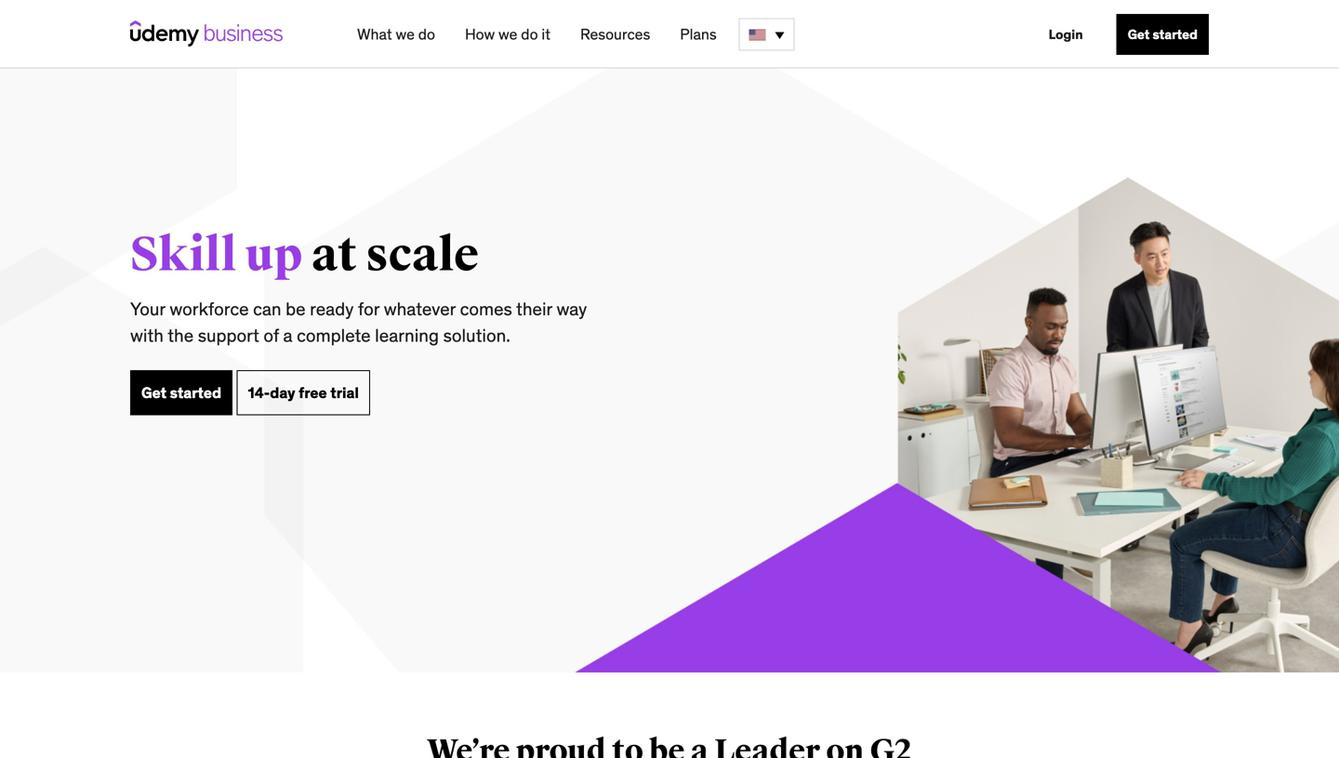 Task type: locate. For each thing, give the bounding box(es) containing it.
1 horizontal spatial we
[[499, 25, 518, 44]]

14-
[[248, 383, 270, 402]]

0 vertical spatial get
[[1128, 26, 1150, 43]]

0 horizontal spatial we
[[396, 25, 415, 44]]

free
[[299, 383, 327, 402]]

get started inside button
[[141, 383, 222, 402]]

we inside "how we do it" dropdown button
[[499, 25, 518, 44]]

1 horizontal spatial get started
[[1128, 26, 1198, 43]]

we
[[396, 25, 415, 44], [499, 25, 518, 44]]

it
[[542, 25, 551, 44]]

plans button
[[673, 18, 725, 51]]

do right what
[[418, 25, 435, 44]]

comes
[[460, 298, 512, 320]]

get right login dropdown button
[[1128, 26, 1150, 43]]

get started
[[1128, 26, 1198, 43], [141, 383, 222, 402]]

started
[[1153, 26, 1198, 43], [170, 383, 222, 402]]

get down with
[[141, 383, 167, 402]]

0 horizontal spatial do
[[418, 25, 435, 44]]

day
[[270, 383, 295, 402]]

0 vertical spatial started
[[1153, 26, 1198, 43]]

14-day free trial link
[[237, 370, 370, 415]]

1 vertical spatial get started link
[[130, 370, 237, 415]]

be
[[286, 298, 306, 320]]

do
[[418, 25, 435, 44], [521, 25, 538, 44]]

whatever
[[384, 298, 456, 320]]

2 do from the left
[[521, 25, 538, 44]]

get started link inside menu navigation
[[1117, 14, 1210, 55]]

get inside button
[[141, 383, 167, 402]]

what we do button
[[350, 18, 443, 51]]

ready
[[310, 298, 354, 320]]

0 horizontal spatial get
[[141, 383, 167, 402]]

do left "it"
[[521, 25, 538, 44]]

1 horizontal spatial do
[[521, 25, 538, 44]]

up
[[246, 226, 303, 284]]

workforce
[[170, 298, 249, 320]]

trial
[[331, 383, 359, 402]]

1 we from the left
[[396, 25, 415, 44]]

1 horizontal spatial get
[[1128, 26, 1150, 43]]

get started button
[[130, 370, 233, 415]]

1 horizontal spatial started
[[1153, 26, 1198, 43]]

get
[[1128, 26, 1150, 43], [141, 383, 167, 402]]

1 vertical spatial get
[[141, 383, 167, 402]]

their
[[516, 298, 553, 320]]

1 horizontal spatial get started link
[[1117, 14, 1210, 55]]

1 vertical spatial started
[[170, 383, 222, 402]]

do inside what we do popup button
[[418, 25, 435, 44]]

can
[[253, 298, 282, 320]]

0 horizontal spatial get started
[[141, 383, 222, 402]]

support
[[198, 324, 259, 347]]

0 horizontal spatial started
[[170, 383, 222, 402]]

2 we from the left
[[499, 25, 518, 44]]

how
[[465, 25, 495, 44]]

started inside button
[[170, 383, 222, 402]]

do inside "how we do it" dropdown button
[[521, 25, 538, 44]]

way
[[557, 298, 587, 320]]

what
[[357, 25, 392, 44]]

0 vertical spatial get started
[[1128, 26, 1198, 43]]

we inside what we do popup button
[[396, 25, 415, 44]]

we right how
[[499, 25, 518, 44]]

1 do from the left
[[418, 25, 435, 44]]

get started link
[[1117, 14, 1210, 55], [130, 370, 237, 415]]

we right what
[[396, 25, 415, 44]]

0 vertical spatial get started link
[[1117, 14, 1210, 55]]

how we do it
[[465, 25, 551, 44]]

get inside menu navigation
[[1128, 26, 1150, 43]]

1 vertical spatial get started
[[141, 383, 222, 402]]



Task type: vqa. For each thing, say whether or not it's contained in the screenshot.
P&G LOGO
no



Task type: describe. For each thing, give the bounding box(es) containing it.
started inside menu navigation
[[1153, 26, 1198, 43]]

for
[[358, 298, 380, 320]]

scale
[[366, 226, 479, 284]]

how we do it button
[[458, 18, 558, 51]]

14-day free trial button
[[237, 370, 370, 415]]

complete
[[297, 324, 371, 347]]

0 horizontal spatial get started link
[[130, 370, 237, 415]]

learning
[[375, 324, 439, 347]]

of
[[264, 324, 279, 347]]

login
[[1049, 26, 1084, 43]]

your workforce can be ready for whatever comes their way with the support of a complete learning solution.
[[130, 298, 587, 347]]

get for the get started 'link' in menu navigation
[[1128, 26, 1150, 43]]

login button
[[1038, 14, 1095, 55]]

we for what
[[396, 25, 415, 44]]

do for how we do it
[[521, 25, 538, 44]]

resources
[[581, 25, 651, 44]]

the
[[168, 324, 194, 347]]

get started inside menu navigation
[[1128, 26, 1198, 43]]

solution.
[[443, 324, 511, 347]]

get for get started button
[[141, 383, 167, 402]]

skill
[[130, 226, 237, 284]]

at
[[312, 226, 357, 284]]

do for what we do
[[418, 25, 435, 44]]

resources button
[[573, 18, 658, 51]]

plans
[[680, 25, 717, 44]]

with
[[130, 324, 164, 347]]

udemy business image
[[130, 20, 283, 47]]

skill up at scale
[[130, 226, 479, 284]]

14-day free trial
[[248, 383, 359, 402]]

your
[[130, 298, 165, 320]]

we for how
[[499, 25, 518, 44]]

menu navigation
[[342, 0, 1210, 69]]

a
[[283, 324, 293, 347]]

what we do
[[357, 25, 435, 44]]



